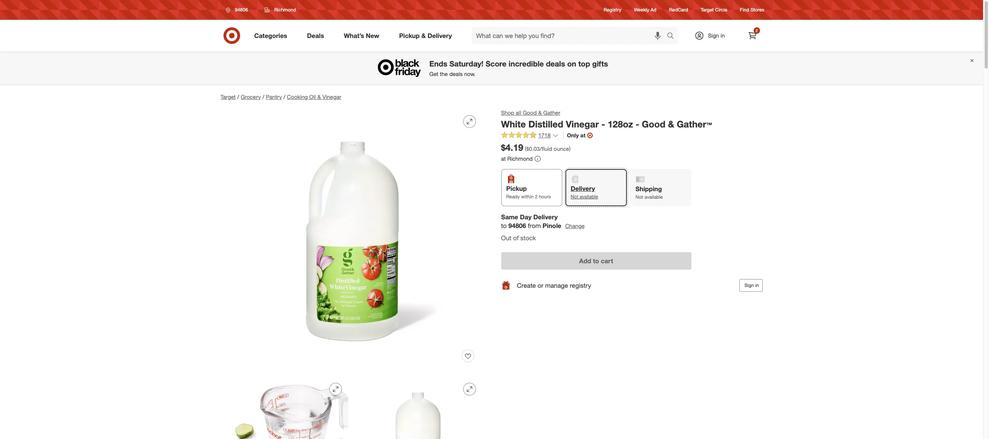 Task type: vqa. For each thing, say whether or not it's contained in the screenshot.


Task type: describe. For each thing, give the bounding box(es) containing it.
now.
[[464, 71, 476, 77]]

what's new link
[[337, 27, 389, 44]]

add to cart
[[580, 257, 614, 265]]

search button
[[664, 27, 683, 46]]

search
[[664, 32, 683, 40]]

$0.03
[[527, 145, 540, 152]]

cooking oil & vinegar link
[[287, 94, 341, 100]]

distilled
[[529, 119, 564, 130]]

registry link
[[604, 7, 622, 13]]

2 / from the left
[[263, 94, 264, 100]]

1 horizontal spatial deals
[[546, 59, 566, 68]]

(
[[525, 145, 527, 152]]

gifts
[[593, 59, 608, 68]]

stores
[[751, 7, 765, 13]]

from
[[528, 222, 541, 230]]

in inside button
[[756, 283, 760, 289]]

128oz
[[608, 119, 634, 130]]

cooking
[[287, 94, 308, 100]]

deals
[[307, 32, 324, 39]]

ends
[[430, 59, 448, 68]]

at richmond
[[501, 155, 533, 162]]

1718 link
[[501, 132, 559, 141]]

shipping not available
[[636, 185, 663, 200]]

target circle link
[[701, 7, 728, 13]]

2 - from the left
[[636, 119, 640, 130]]

all
[[516, 109, 522, 116]]

create or manage registry
[[517, 282, 591, 290]]

vinegar inside shop all good & gather white distilled vinegar - 128oz - good & gather™
[[566, 119, 599, 130]]

sign in link
[[688, 27, 738, 44]]

same
[[501, 213, 519, 221]]

redcard link
[[670, 7, 689, 13]]

1 vertical spatial richmond
[[508, 155, 533, 162]]

score
[[486, 59, 507, 68]]

3 / from the left
[[284, 94, 286, 100]]

1 vertical spatial good
[[642, 119, 666, 130]]

available for delivery
[[580, 194, 598, 200]]

target link
[[221, 94, 236, 100]]

only
[[567, 132, 579, 139]]

0 horizontal spatial at
[[501, 155, 506, 162]]

the
[[440, 71, 448, 77]]

out of stock
[[501, 234, 536, 242]]

2 link
[[744, 27, 762, 44]]

circle
[[716, 7, 728, 13]]

white distilled vinegar - 128oz - good &#38; gather&#8482;, 3 of 6 image
[[355, 377, 482, 440]]

ends saturday! score incredible deals on top gifts get the deals now.
[[430, 59, 608, 77]]

add to cart button
[[501, 253, 692, 270]]

redcard
[[670, 7, 689, 13]]

to 94806
[[501, 222, 526, 230]]

ad
[[651, 7, 657, 13]]

94806 button
[[221, 3, 257, 17]]

find
[[741, 7, 750, 13]]

weekly ad
[[634, 7, 657, 13]]

top
[[579, 59, 591, 68]]

what's new
[[344, 32, 380, 39]]

only at
[[567, 132, 586, 139]]

sign in button
[[740, 280, 763, 292]]

0 vertical spatial to
[[501, 222, 507, 230]]

shop all good & gather white distilled vinegar - 128oz - good & gather™
[[501, 109, 713, 130]]

pickup for &
[[399, 32, 420, 39]]

what's
[[344, 32, 364, 39]]

within
[[521, 194, 534, 200]]

1 horizontal spatial 2
[[756, 28, 758, 33]]

gather
[[544, 109, 561, 116]]

delivery inside delivery not available
[[571, 185, 596, 193]]

ready
[[507, 194, 520, 200]]

manage
[[546, 282, 568, 290]]

same day delivery
[[501, 213, 558, 221]]

$4.19 ( $0.03 /fluid ounce )
[[501, 142, 571, 153]]

add
[[580, 257, 592, 265]]

0 vertical spatial sign in
[[708, 32, 725, 39]]

grocery
[[241, 94, 261, 100]]

/fluid
[[540, 145, 553, 152]]

new
[[366, 32, 380, 39]]

pickup for ready
[[507, 185, 527, 193]]

94806 inside "dropdown button"
[[235, 7, 248, 13]]

gather™
[[677, 119, 713, 130]]

image gallery element
[[221, 109, 482, 440]]

target for target circle
[[701, 7, 714, 13]]

1 - from the left
[[602, 119, 606, 130]]

categories link
[[248, 27, 297, 44]]

grocery link
[[241, 94, 261, 100]]

$4.19
[[501, 142, 524, 153]]



Task type: locate. For each thing, give the bounding box(es) containing it.
0 vertical spatial good
[[523, 109, 537, 116]]

0 vertical spatial sign
[[708, 32, 720, 39]]

1 horizontal spatial vinegar
[[566, 119, 599, 130]]

not inside delivery not available
[[571, 194, 579, 200]]

sign
[[708, 32, 720, 39], [745, 283, 755, 289]]

registry
[[604, 7, 622, 13]]

1718
[[539, 132, 551, 139]]

deals left on
[[546, 59, 566, 68]]

target for target / grocery / pantry / cooking oil & vinegar
[[221, 94, 236, 100]]

target / grocery / pantry / cooking oil & vinegar
[[221, 94, 341, 100]]

delivery
[[428, 32, 452, 39], [571, 185, 596, 193], [534, 213, 558, 221]]

0 vertical spatial in
[[721, 32, 725, 39]]

pickup inside pickup ready within 2 hours
[[507, 185, 527, 193]]

1 horizontal spatial good
[[642, 119, 666, 130]]

1 horizontal spatial available
[[645, 194, 663, 200]]

white
[[501, 119, 526, 130]]

available down "shipping"
[[645, 194, 663, 200]]

1 vertical spatial to
[[593, 257, 599, 265]]

on
[[568, 59, 577, 68]]

2 horizontal spatial /
[[284, 94, 286, 100]]

delivery not available
[[571, 185, 598, 200]]

0 vertical spatial at
[[581, 132, 586, 139]]

good right 128oz
[[642, 119, 666, 130]]

change button
[[565, 222, 585, 231]]

0 vertical spatial delivery
[[428, 32, 452, 39]]

/ left pantry
[[263, 94, 264, 100]]

not
[[571, 194, 579, 200], [636, 194, 644, 200]]

0 horizontal spatial not
[[571, 194, 579, 200]]

at right the only
[[581, 132, 586, 139]]

get
[[430, 71, 439, 77]]

categories
[[254, 32, 287, 39]]

1 vertical spatial pickup
[[507, 185, 527, 193]]

pantry link
[[266, 94, 282, 100]]

0 horizontal spatial in
[[721, 32, 725, 39]]

richmond down (
[[508, 155, 533, 162]]

pickup right new
[[399, 32, 420, 39]]

0 vertical spatial 2
[[756, 28, 758, 33]]

target left circle
[[701, 7, 714, 13]]

saturday!
[[450, 59, 484, 68]]

1 horizontal spatial delivery
[[534, 213, 558, 221]]

1 vertical spatial 94806
[[509, 222, 526, 230]]

2 left hours at top right
[[535, 194, 538, 200]]

94806 left richmond dropdown button
[[235, 7, 248, 13]]

0 horizontal spatial 2
[[535, 194, 538, 200]]

2
[[756, 28, 758, 33], [535, 194, 538, 200]]

1 / from the left
[[237, 94, 239, 100]]

1 horizontal spatial /
[[263, 94, 264, 100]]

-
[[602, 119, 606, 130], [636, 119, 640, 130]]

richmond up categories link
[[274, 7, 296, 13]]

0 vertical spatial deals
[[546, 59, 566, 68]]

sign inside button
[[745, 283, 755, 289]]

weekly
[[634, 7, 650, 13]]

good
[[523, 109, 537, 116], [642, 119, 666, 130]]

deals
[[546, 59, 566, 68], [450, 71, 463, 77]]

0 horizontal spatial pickup
[[399, 32, 420, 39]]

to right add on the bottom right
[[593, 257, 599, 265]]

- right 128oz
[[636, 119, 640, 130]]

vinegar right oil
[[323, 94, 341, 100]]

delivery up from pinole
[[534, 213, 558, 221]]

1 vertical spatial delivery
[[571, 185, 596, 193]]

to
[[501, 222, 507, 230], [593, 257, 599, 265]]

0 horizontal spatial /
[[237, 94, 239, 100]]

available for shipping
[[645, 194, 663, 200]]

/
[[237, 94, 239, 100], [263, 94, 264, 100], [284, 94, 286, 100]]

deals link
[[300, 27, 334, 44]]

2 vertical spatial delivery
[[534, 213, 558, 221]]

vinegar
[[323, 94, 341, 100], [566, 119, 599, 130]]

sign in
[[708, 32, 725, 39], [745, 283, 760, 289]]

good right "all"
[[523, 109, 537, 116]]

pickup up 'ready'
[[507, 185, 527, 193]]

deals right the
[[450, 71, 463, 77]]

1 vertical spatial target
[[221, 94, 236, 100]]

pinole
[[543, 222, 562, 230]]

day
[[520, 213, 532, 221]]

at
[[581, 132, 586, 139], [501, 155, 506, 162]]

1 horizontal spatial not
[[636, 194, 644, 200]]

1 horizontal spatial sign
[[745, 283, 755, 289]]

2 down stores
[[756, 28, 758, 33]]

1 horizontal spatial richmond
[[508, 155, 533, 162]]

from pinole
[[528, 222, 562, 230]]

to inside button
[[593, 257, 599, 265]]

find stores
[[741, 7, 765, 13]]

stock
[[521, 234, 536, 242]]

weekly ad link
[[634, 7, 657, 13]]

0 horizontal spatial sign in
[[708, 32, 725, 39]]

not for shipping
[[636, 194, 644, 200]]

delivery up ends
[[428, 32, 452, 39]]

1 horizontal spatial in
[[756, 283, 760, 289]]

1 horizontal spatial pickup
[[507, 185, 527, 193]]

1 horizontal spatial -
[[636, 119, 640, 130]]

of
[[514, 234, 519, 242]]

not inside the "shipping not available"
[[636, 194, 644, 200]]

2 horizontal spatial delivery
[[571, 185, 596, 193]]

target left grocery link
[[221, 94, 236, 100]]

0 horizontal spatial target
[[221, 94, 236, 100]]

1 horizontal spatial 94806
[[509, 222, 526, 230]]

)
[[569, 145, 571, 152]]

delivery for pickup & delivery
[[428, 32, 452, 39]]

0 horizontal spatial available
[[580, 194, 598, 200]]

hours
[[539, 194, 551, 200]]

target circle
[[701, 7, 728, 13]]

1 horizontal spatial to
[[593, 257, 599, 265]]

0 horizontal spatial good
[[523, 109, 537, 116]]

1 horizontal spatial at
[[581, 132, 586, 139]]

change
[[566, 223, 585, 230]]

94806 down same
[[509, 222, 526, 230]]

not for delivery
[[571, 194, 579, 200]]

1 vertical spatial deals
[[450, 71, 463, 77]]

available inside delivery not available
[[580, 194, 598, 200]]

shop
[[501, 109, 515, 116]]

white distilled vinegar - 128oz - good &#38; gather&#8482;, 1 of 6 image
[[221, 109, 482, 371]]

delivery for same day delivery
[[534, 213, 558, 221]]

- left 128oz
[[602, 119, 606, 130]]

/ right target link
[[237, 94, 239, 100]]

white distilled vinegar - 128oz - good &#38; gather&#8482;, 2 of 6 image
[[221, 377, 348, 440]]

pickup & delivery link
[[393, 27, 462, 44]]

1 vertical spatial 2
[[535, 194, 538, 200]]

0 vertical spatial 94806
[[235, 7, 248, 13]]

delivery up change
[[571, 185, 596, 193]]

not down "shipping"
[[636, 194, 644, 200]]

vinegar up only at
[[566, 119, 599, 130]]

registry
[[570, 282, 591, 290]]

sign in inside button
[[745, 283, 760, 289]]

0 horizontal spatial -
[[602, 119, 606, 130]]

pickup inside pickup & delivery link
[[399, 32, 420, 39]]

find stores link
[[741, 7, 765, 13]]

94806
[[235, 7, 248, 13], [509, 222, 526, 230]]

richmond inside dropdown button
[[274, 7, 296, 13]]

pantry
[[266, 94, 282, 100]]

or
[[538, 282, 544, 290]]

0 vertical spatial richmond
[[274, 7, 296, 13]]

1 vertical spatial at
[[501, 155, 506, 162]]

target
[[701, 7, 714, 13], [221, 94, 236, 100]]

1 vertical spatial in
[[756, 283, 760, 289]]

0 horizontal spatial to
[[501, 222, 507, 230]]

1 horizontal spatial target
[[701, 7, 714, 13]]

available inside the "shipping not available"
[[645, 194, 663, 200]]

0 horizontal spatial 94806
[[235, 7, 248, 13]]

out
[[501, 234, 512, 242]]

1 horizontal spatial sign in
[[745, 283, 760, 289]]

1 vertical spatial vinegar
[[566, 119, 599, 130]]

0 horizontal spatial delivery
[[428, 32, 452, 39]]

richmond button
[[260, 3, 301, 17]]

0 vertical spatial target
[[701, 7, 714, 13]]

0 vertical spatial pickup
[[399, 32, 420, 39]]

0 horizontal spatial deals
[[450, 71, 463, 77]]

available up change
[[580, 194, 598, 200]]

at down $4.19
[[501, 155, 506, 162]]

to down same
[[501, 222, 507, 230]]

1 vertical spatial sign in
[[745, 283, 760, 289]]

shipping
[[636, 185, 662, 193]]

incredible
[[509, 59, 544, 68]]

oil
[[309, 94, 316, 100]]

/ right pantry
[[284, 94, 286, 100]]

0 horizontal spatial richmond
[[274, 7, 296, 13]]

1 vertical spatial sign
[[745, 283, 755, 289]]

pickup & delivery
[[399, 32, 452, 39]]

not up change
[[571, 194, 579, 200]]

What can we help you find? suggestions appear below search field
[[472, 27, 669, 44]]

create
[[517, 282, 536, 290]]

0 horizontal spatial sign
[[708, 32, 720, 39]]

cart
[[601, 257, 614, 265]]

0 horizontal spatial vinegar
[[323, 94, 341, 100]]

pickup ready within 2 hours
[[507, 185, 551, 200]]

2 inside pickup ready within 2 hours
[[535, 194, 538, 200]]

ounce
[[554, 145, 569, 152]]

0 vertical spatial vinegar
[[323, 94, 341, 100]]



